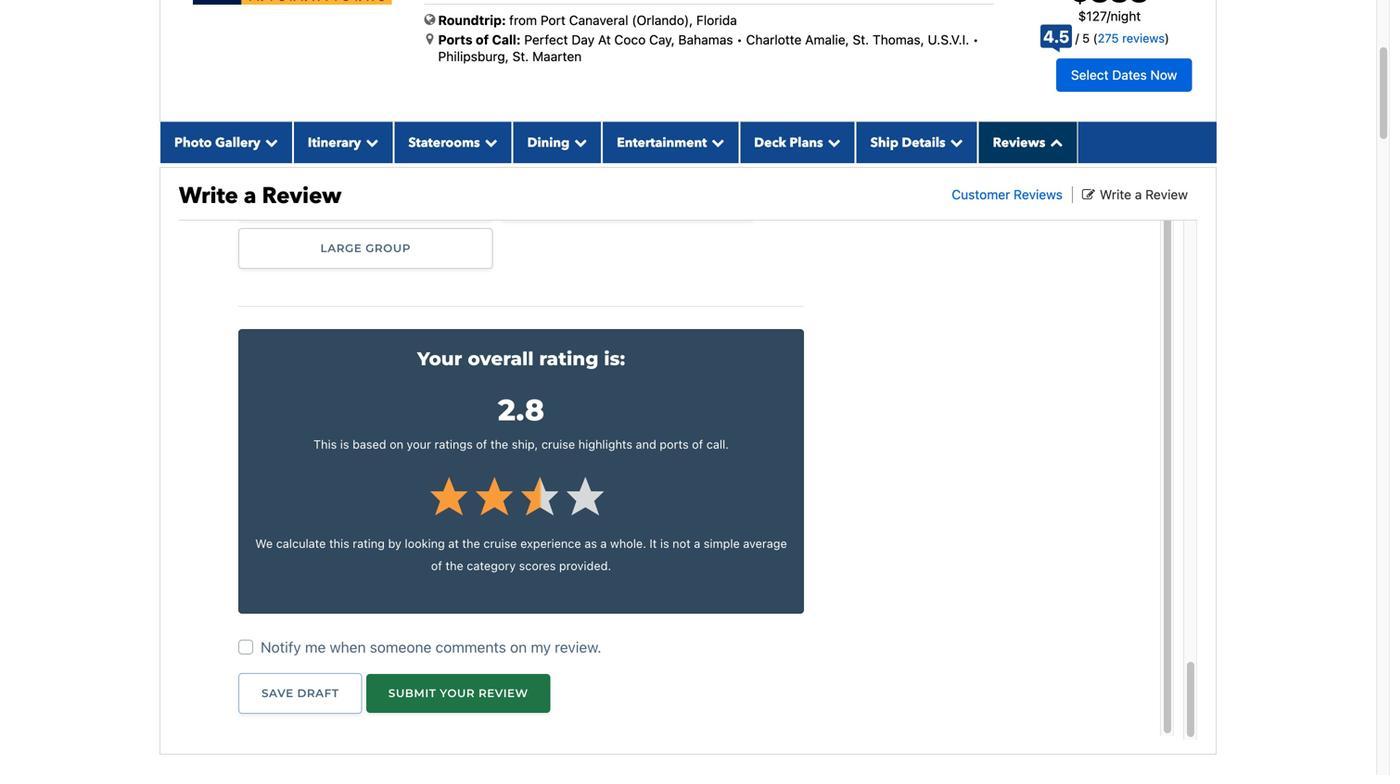 Task type: vqa. For each thing, say whether or not it's contained in the screenshot.
Write a Review "main content"
yes



Task type: locate. For each thing, give the bounding box(es) containing it.
(orlando),
[[632, 13, 693, 28]]

0 horizontal spatial /
[[1076, 31, 1080, 45]]

write right edit image
[[1100, 187, 1132, 202]]

reviews left edit image
[[1014, 187, 1063, 202]]

chevron down image left dining
[[480, 136, 498, 149]]

royal caribbean image
[[193, 0, 392, 5]]

cay,
[[650, 32, 675, 47]]

chevron down image inside photo gallery dropdown button
[[261, 136, 278, 149]]

chevron down image for deck plans
[[824, 136, 841, 149]]

1 chevron down image from the left
[[261, 136, 278, 149]]

write a review right edit image
[[1100, 187, 1189, 202]]

reviews button
[[979, 122, 1079, 163]]

chevron down image for photo gallery
[[261, 136, 278, 149]]

roundtrip: from port canaveral (orlando), florida
[[438, 13, 738, 28]]

3 chevron down image from the left
[[824, 136, 841, 149]]

1 horizontal spatial /
[[1107, 8, 1111, 24]]

chevron down image left itinerary
[[261, 136, 278, 149]]

florida
[[697, 13, 738, 28]]

dining button
[[513, 122, 602, 163]]

photo gallery
[[174, 134, 261, 152]]

• right u.s.v.i.
[[973, 32, 979, 47]]

write a review down gallery on the top
[[179, 181, 342, 211]]

write a review link
[[1083, 187, 1189, 202]]

chevron down image for staterooms
[[480, 136, 498, 149]]

2 horizontal spatial chevron down image
[[707, 136, 725, 149]]

chevron down image inside dining dropdown button
[[570, 136, 588, 149]]

•
[[737, 32, 743, 47], [973, 32, 979, 47]]

write a review
[[179, 181, 342, 211], [1100, 187, 1189, 202]]

gallery
[[215, 134, 261, 152]]

a right edit image
[[1136, 187, 1143, 202]]

deck plans button
[[740, 122, 856, 163]]

reviews up customer reviews "link"
[[993, 134, 1046, 152]]

ship
[[871, 134, 899, 152]]

chevron down image left 'deck' at the top right of the page
[[707, 136, 725, 149]]

/ left the 5
[[1076, 31, 1080, 45]]

a
[[244, 181, 257, 211], [1136, 187, 1143, 202]]

0 vertical spatial st.
[[853, 32, 870, 47]]

• down the florida
[[737, 32, 743, 47]]

chevron down image inside ship details dropdown button
[[946, 136, 964, 149]]

a down gallery on the top
[[244, 181, 257, 211]]

itinerary button
[[293, 122, 394, 163]]

1 horizontal spatial write
[[1100, 187, 1132, 202]]

1 chevron down image from the left
[[480, 136, 498, 149]]

staterooms
[[409, 134, 480, 152]]

chevron down image
[[480, 136, 498, 149], [570, 136, 588, 149], [824, 136, 841, 149], [946, 136, 964, 149]]

1 vertical spatial /
[[1076, 31, 1080, 45]]

1 horizontal spatial chevron down image
[[361, 136, 379, 149]]

review
[[262, 181, 342, 211], [1146, 187, 1189, 202]]

entertainment
[[617, 134, 707, 152]]

1 horizontal spatial •
[[973, 32, 979, 47]]

chevron down image inside itinerary 'dropdown button'
[[361, 136, 379, 149]]

edit image
[[1083, 188, 1096, 201]]

chevron down image left staterooms on the top left of the page
[[361, 136, 379, 149]]

1 vertical spatial st.
[[513, 49, 529, 64]]

2 chevron down image from the left
[[570, 136, 588, 149]]

1 horizontal spatial review
[[1146, 187, 1189, 202]]

st. right amalie,
[[853, 32, 870, 47]]

write down photo gallery
[[179, 181, 238, 211]]

4 chevron down image from the left
[[946, 136, 964, 149]]

chevron down image for dining
[[570, 136, 588, 149]]

chevron down image
[[261, 136, 278, 149], [361, 136, 379, 149], [707, 136, 725, 149]]

review down itinerary
[[262, 181, 342, 211]]

ports
[[438, 32, 473, 47]]

write
[[179, 181, 238, 211], [1100, 187, 1132, 202]]

review right edit image
[[1146, 187, 1189, 202]]

0 vertical spatial /
[[1107, 8, 1111, 24]]

chevron down image up customer on the right top
[[946, 136, 964, 149]]

)
[[1165, 31, 1170, 45]]

4.5
[[1044, 27, 1070, 47]]

chevron down image inside deck plans dropdown button
[[824, 136, 841, 149]]

photo gallery button
[[160, 122, 293, 163]]

photo
[[174, 134, 212, 152]]

now
[[1151, 67, 1178, 82]]

amalie,
[[806, 32, 850, 47]]

plans
[[790, 134, 824, 152]]

charlotte
[[747, 32, 802, 47]]

0 vertical spatial reviews
[[993, 134, 1046, 152]]

0 horizontal spatial •
[[737, 32, 743, 47]]

0 horizontal spatial chevron down image
[[261, 136, 278, 149]]

reviews inside dropdown button
[[993, 134, 1046, 152]]

st.
[[853, 32, 870, 47], [513, 49, 529, 64]]

chevron down image inside entertainment dropdown button
[[707, 136, 725, 149]]

3 chevron down image from the left
[[707, 136, 725, 149]]

chevron down image left ship at the right of page
[[824, 136, 841, 149]]

0 horizontal spatial a
[[244, 181, 257, 211]]

/ inside 4.5 / 5 ( 275 reviews )
[[1076, 31, 1080, 45]]

chevron down image left entertainment
[[570, 136, 588, 149]]

0 horizontal spatial review
[[262, 181, 342, 211]]

select          dates now link
[[1057, 58, 1193, 92]]

ports of call: perfect day at coco cay, bahamas • charlotte amalie, st. thomas, u.s.v.i. • philipsburg, st. maarten
[[438, 32, 979, 64]]

/ up 4.5 / 5 ( 275 reviews )
[[1107, 8, 1111, 24]]

2 chevron down image from the left
[[361, 136, 379, 149]]

(
[[1094, 31, 1098, 45]]

5
[[1083, 31, 1090, 45]]

reviews
[[993, 134, 1046, 152], [1014, 187, 1063, 202]]

/
[[1107, 8, 1111, 24], [1076, 31, 1080, 45]]

0 horizontal spatial write a review
[[179, 181, 342, 211]]

chevron down image inside staterooms dropdown button
[[480, 136, 498, 149]]

roundtrip:
[[438, 13, 506, 28]]

map marker image
[[426, 33, 434, 46]]

st. down call: at left
[[513, 49, 529, 64]]

canaveral
[[569, 13, 629, 28]]

write a review main content
[[150, 0, 1227, 776]]

bahamas
[[679, 32, 734, 47]]

day
[[572, 32, 595, 47]]



Task type: describe. For each thing, give the bounding box(es) containing it.
chevron down image for entertainment
[[707, 136, 725, 149]]

entertainment button
[[602, 122, 740, 163]]

globe image
[[425, 13, 436, 26]]

reviews
[[1123, 31, 1165, 45]]

customer reviews
[[952, 187, 1063, 202]]

1 • from the left
[[737, 32, 743, 47]]

from
[[510, 13, 537, 28]]

/ for 4.5
[[1076, 31, 1080, 45]]

chevron up image
[[1046, 136, 1064, 149]]

275
[[1098, 31, 1120, 45]]

deck
[[755, 134, 787, 152]]

1 horizontal spatial a
[[1136, 187, 1143, 202]]

customer reviews link
[[952, 187, 1063, 202]]

2 • from the left
[[973, 32, 979, 47]]

staterooms button
[[394, 122, 513, 163]]

deck plans
[[755, 134, 824, 152]]

night
[[1111, 8, 1142, 24]]

coco
[[615, 32, 646, 47]]

maarten
[[533, 49, 582, 64]]

$127 / night
[[1079, 8, 1142, 24]]

customer
[[952, 187, 1011, 202]]

ship details
[[871, 134, 946, 152]]

thomas,
[[873, 32, 925, 47]]

of
[[476, 32, 489, 47]]

philipsburg,
[[438, 49, 509, 64]]

$127
[[1079, 8, 1107, 24]]

/ for $127
[[1107, 8, 1111, 24]]

select
[[1072, 67, 1109, 82]]

275 reviews link
[[1098, 31, 1165, 45]]

select          dates now
[[1072, 67, 1178, 82]]

1 horizontal spatial st.
[[853, 32, 870, 47]]

details
[[902, 134, 946, 152]]

ship details button
[[856, 122, 979, 163]]

itinerary
[[308, 134, 361, 152]]

1 vertical spatial reviews
[[1014, 187, 1063, 202]]

dining
[[528, 134, 570, 152]]

at
[[598, 32, 611, 47]]

call:
[[492, 32, 521, 47]]

port
[[541, 13, 566, 28]]

4.5 / 5 ( 275 reviews )
[[1044, 27, 1170, 47]]

perfect
[[525, 32, 568, 47]]

dates
[[1113, 67, 1148, 82]]

0 horizontal spatial st.
[[513, 49, 529, 64]]

chevron down image for ship details
[[946, 136, 964, 149]]

0 horizontal spatial write
[[179, 181, 238, 211]]

1 horizontal spatial write a review
[[1100, 187, 1189, 202]]

u.s.v.i.
[[928, 32, 970, 47]]

chevron down image for itinerary
[[361, 136, 379, 149]]



